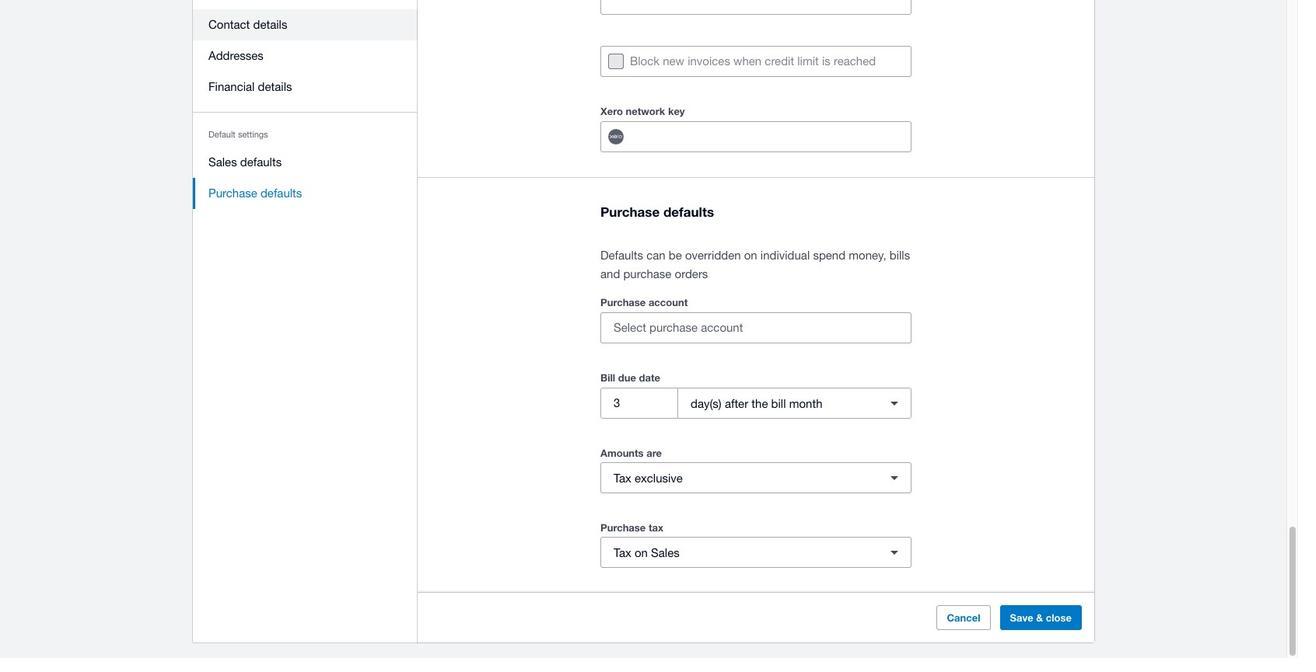 Task type: locate. For each thing, give the bounding box(es) containing it.
Credit limit amount number field
[[601, 0, 911, 14]]

cancel button
[[937, 606, 991, 631]]

financial details
[[208, 80, 292, 93]]

default
[[208, 130, 236, 139]]

1 vertical spatial tax
[[614, 547, 631, 560]]

purchase down sales defaults
[[208, 187, 257, 200]]

sales
[[208, 156, 237, 169], [651, 547, 680, 560]]

tax
[[614, 472, 631, 485], [614, 547, 631, 560]]

money,
[[849, 249, 887, 262]]

0 vertical spatial tax
[[614, 472, 631, 485]]

bill due date
[[601, 372, 660, 384]]

addresses link
[[193, 40, 418, 72]]

1 vertical spatial details
[[258, 80, 292, 93]]

defaults
[[601, 249, 643, 262]]

tax down purchase tax at bottom
[[614, 547, 631, 560]]

tax on sales button
[[601, 538, 912, 569]]

are
[[647, 447, 662, 460]]

0 vertical spatial defaults
[[240, 156, 282, 169]]

defaults down settings
[[240, 156, 282, 169]]

purchase defaults down sales defaults
[[208, 187, 302, 200]]

0 horizontal spatial sales
[[208, 156, 237, 169]]

reached
[[834, 54, 876, 68]]

addresses
[[208, 49, 264, 62]]

when
[[734, 54, 762, 68]]

financial details link
[[193, 72, 418, 103]]

1 horizontal spatial purchase defaults
[[601, 204, 714, 220]]

defaults down sales defaults link
[[261, 187, 302, 200]]

purchase
[[208, 187, 257, 200], [601, 204, 660, 220], [601, 296, 646, 309], [601, 522, 646, 534]]

0 horizontal spatial purchase defaults
[[208, 187, 302, 200]]

defaults inside sales defaults link
[[240, 156, 282, 169]]

2 tax from the top
[[614, 547, 631, 560]]

0 horizontal spatial on
[[635, 547, 648, 560]]

1 vertical spatial purchase defaults
[[601, 204, 714, 220]]

be
[[669, 249, 682, 262]]

defaults can be overridden on individual spend money, bills and purchase orders
[[601, 249, 910, 281]]

none number field inside bill due date group
[[601, 389, 678, 419]]

1 horizontal spatial sales
[[651, 547, 680, 560]]

on
[[744, 249, 757, 262], [635, 547, 648, 560]]

defaults inside purchase defaults link
[[261, 187, 302, 200]]

cancel
[[947, 612, 981, 625]]

details for financial details
[[258, 80, 292, 93]]

day(s)
[[691, 397, 722, 410]]

spend
[[813, 249, 846, 262]]

0 vertical spatial sales
[[208, 156, 237, 169]]

defaults up be
[[663, 204, 714, 220]]

tax for tax on sales
[[614, 547, 631, 560]]

on inside defaults can be overridden on individual spend money, bills and purchase orders
[[744, 249, 757, 262]]

purchase defaults
[[208, 187, 302, 200], [601, 204, 714, 220]]

purchase account
[[601, 296, 688, 309]]

bill
[[771, 397, 786, 410]]

sales defaults link
[[193, 147, 418, 178]]

bill
[[601, 372, 615, 384]]

defaults
[[240, 156, 282, 169], [261, 187, 302, 200], [663, 204, 714, 220]]

Xero network key field
[[638, 122, 911, 152]]

on inside popup button
[[635, 547, 648, 560]]

month
[[789, 397, 823, 410]]

1 vertical spatial on
[[635, 547, 648, 560]]

0 vertical spatial purchase defaults
[[208, 187, 302, 200]]

credit
[[765, 54, 794, 68]]

1 vertical spatial defaults
[[261, 187, 302, 200]]

0 vertical spatial details
[[253, 18, 287, 31]]

None number field
[[601, 389, 678, 419]]

bill due date group
[[601, 388, 912, 419]]

details right "contact"
[[253, 18, 287, 31]]

sales down default
[[208, 156, 237, 169]]

save
[[1010, 612, 1034, 625]]

details down addresses link
[[258, 80, 292, 93]]

sales inside tax on sales popup button
[[651, 547, 680, 560]]

tax down amounts
[[614, 472, 631, 485]]

tax for tax exclusive
[[614, 472, 631, 485]]

1 horizontal spatial on
[[744, 249, 757, 262]]

purchase left tax
[[601, 522, 646, 534]]

1 vertical spatial sales
[[651, 547, 680, 560]]

0 vertical spatial on
[[744, 249, 757, 262]]

menu
[[193, 0, 418, 219]]

Purchase account field
[[601, 314, 911, 343]]

on left individual
[[744, 249, 757, 262]]

1 tax from the top
[[614, 472, 631, 485]]

purchase
[[623, 268, 672, 281]]

close
[[1046, 612, 1072, 625]]

block
[[630, 54, 660, 68]]

details
[[253, 18, 287, 31], [258, 80, 292, 93]]

amounts
[[601, 447, 644, 460]]

bills
[[890, 249, 910, 262]]

tax exclusive
[[614, 472, 683, 485]]

amounts are
[[601, 447, 662, 460]]

on down purchase tax at bottom
[[635, 547, 648, 560]]

purchase defaults up 'can'
[[601, 204, 714, 220]]

sales down tax
[[651, 547, 680, 560]]

day(s) after the bill month button
[[678, 388, 912, 419]]

purchase up the defaults
[[601, 204, 660, 220]]



Task type: vqa. For each thing, say whether or not it's contained in the screenshot.
second Delete line item icon from the bottom of the page
no



Task type: describe. For each thing, give the bounding box(es) containing it.
and
[[601, 268, 620, 281]]

tax
[[649, 522, 663, 534]]

tax on sales
[[614, 547, 680, 560]]

invoices
[[688, 54, 730, 68]]

defaults for purchase defaults link at the top of the page
[[261, 187, 302, 200]]

block new invoices when credit limit is reached
[[630, 54, 876, 68]]

contact details link
[[193, 9, 418, 40]]

purchase inside purchase defaults link
[[208, 187, 257, 200]]

menu containing contact details
[[193, 0, 418, 219]]

tax exclusive button
[[601, 463, 912, 494]]

contact
[[208, 18, 250, 31]]

new
[[663, 54, 685, 68]]

contact details
[[208, 18, 287, 31]]

sales defaults
[[208, 156, 282, 169]]

save & close
[[1010, 612, 1072, 625]]

account
[[649, 296, 688, 309]]

settings
[[238, 130, 268, 139]]

defaults for sales defaults link
[[240, 156, 282, 169]]

details for contact details
[[253, 18, 287, 31]]

limit
[[798, 54, 819, 68]]

financial
[[208, 80, 255, 93]]

the
[[752, 397, 768, 410]]

can
[[647, 249, 666, 262]]

individual
[[761, 249, 810, 262]]

exclusive
[[635, 472, 683, 485]]

day(s) after the bill month
[[691, 397, 823, 410]]

xero network key
[[601, 105, 685, 117]]

purchase tax
[[601, 522, 663, 534]]

purchase defaults link
[[193, 178, 418, 209]]

sales inside sales defaults link
[[208, 156, 237, 169]]

purchase defaults inside menu
[[208, 187, 302, 200]]

purchase down and
[[601, 296, 646, 309]]

2 vertical spatial defaults
[[663, 204, 714, 220]]

overridden
[[685, 249, 741, 262]]

is
[[822, 54, 831, 68]]

orders
[[675, 268, 708, 281]]

due
[[618, 372, 636, 384]]

xero
[[601, 105, 623, 117]]

&
[[1036, 612, 1043, 625]]

network
[[626, 105, 665, 117]]

key
[[668, 105, 685, 117]]

default settings
[[208, 130, 268, 139]]

date
[[639, 372, 660, 384]]

after
[[725, 397, 748, 410]]

save & close button
[[1000, 606, 1082, 631]]



